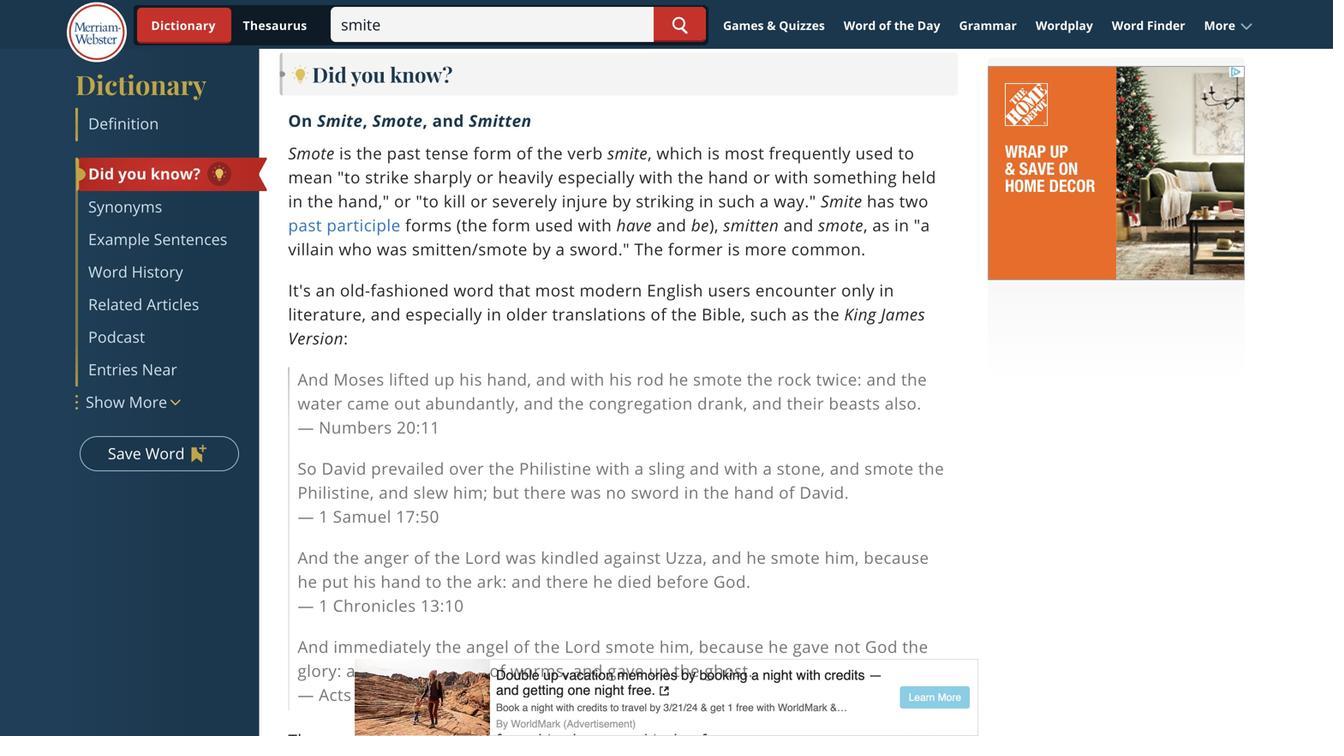 Task type: vqa. For each thing, say whether or not it's contained in the screenshot.


Task type: locate. For each thing, give the bounding box(es) containing it.
smite down something
[[821, 190, 863, 212]]

0 vertical spatial and
[[298, 368, 329, 390]]

, left which
[[648, 142, 652, 164]]

form down severely
[[492, 214, 531, 236]]

0 horizontal spatial his
[[353, 570, 376, 593]]

1 vertical spatial "to
[[416, 190, 439, 212]]

1 vertical spatial advertisement region
[[355, 659, 979, 736]]

and down prevailed
[[379, 481, 409, 503]]

3 and from the top
[[298, 635, 329, 658]]

a up smitten
[[760, 190, 769, 212]]

mean
[[288, 166, 333, 188]]

word of the day
[[844, 17, 941, 33]]

1 vertical spatial and
[[298, 546, 329, 569]]

related articles
[[88, 294, 199, 315]]

0 horizontal spatial up
[[434, 368, 455, 390]]

1 horizontal spatial his
[[459, 368, 482, 390]]

1
[[319, 505, 329, 527], [319, 594, 329, 617]]

angel
[[466, 635, 509, 658]]

1 vertical spatial gave
[[608, 659, 644, 682]]

12:23
[[356, 683, 400, 706]]

smote up mean
[[288, 142, 335, 164]]

did
[[312, 60, 347, 88], [88, 163, 114, 184]]

smote down also.
[[865, 457, 914, 479]]

0 horizontal spatial past
[[288, 214, 322, 236]]

1 horizontal spatial is
[[708, 142, 720, 164]]

1 horizontal spatial used
[[856, 142, 894, 164]]

1 horizontal spatial know?
[[390, 60, 453, 88]]

know? up on smite , smote , and smitten
[[390, 60, 453, 88]]

0 vertical spatial did
[[312, 60, 347, 88]]

— up "glory:"
[[298, 594, 314, 617]]

he down immediately
[[381, 659, 401, 682]]

1 vertical spatial 1
[[319, 594, 329, 617]]

word
[[844, 17, 876, 33], [1112, 17, 1144, 33], [88, 261, 128, 282], [145, 443, 185, 464]]

form inside smite has two past participle forms (the form used with have and be ), smitten and smote
[[492, 214, 531, 236]]

because inside and immediately the angel of the lord smote him, because he gave not god the glory: and he was eaten of worms, and gave up the ghost. — acts 12:23
[[699, 635, 764, 658]]

2 horizontal spatial is
[[728, 238, 740, 260]]

him,
[[825, 546, 860, 569], [660, 635, 694, 658]]

he right rod
[[669, 368, 689, 390]]

1 vertical spatial you
[[118, 163, 147, 184]]

is inside the , which is most frequently used to mean "to strike sharply or heavily especially with the hand or with something held in the hand," or "to kill or severely injure by striking in such a way."
[[708, 142, 720, 164]]

and up "glory:"
[[298, 635, 329, 658]]

as inside the it's an old-fashioned word that most modern english users encounter only in literature, and especially in older translations of the bible, such as the
[[792, 303, 809, 325]]

1 horizontal spatial him,
[[825, 546, 860, 569]]

0 vertical spatial know?
[[390, 60, 453, 88]]

1 vertical spatial used
[[535, 214, 574, 236]]

0 vertical spatial "to
[[337, 166, 361, 188]]

entries near
[[88, 359, 177, 380]]

, as in "a villain who was smitten/smote by a sword." the former is more common.
[[288, 214, 930, 260]]

0 vertical spatial as
[[873, 214, 890, 236]]

his up abundantly,
[[459, 368, 482, 390]]

1 horizontal spatial advertisement region
[[988, 66, 1245, 280]]

0 vertical spatial him,
[[825, 546, 860, 569]]

1 vertical spatial past
[[288, 214, 322, 236]]

word inside dropdown button
[[145, 443, 185, 464]]

0 vertical spatial there
[[524, 481, 566, 503]]

word
[[454, 279, 494, 301]]

glory:
[[298, 659, 342, 682]]

1 horizontal spatial you
[[351, 60, 386, 88]]

hand left david. at bottom right
[[734, 481, 775, 503]]

2 — from the top
[[298, 505, 314, 527]]

0 horizontal spatial especially
[[406, 303, 482, 325]]

as inside , as in "a villain who was smitten/smote by a sword." the former is more common.
[[873, 214, 890, 236]]

congregation
[[589, 392, 693, 414]]

1 vertical spatial to
[[426, 570, 442, 593]]

1 vertical spatial know?
[[151, 163, 200, 184]]

0 vertical spatial used
[[856, 142, 894, 164]]

in down mean
[[288, 190, 303, 212]]

by
[[613, 190, 631, 212], [532, 238, 551, 260]]

0 horizontal spatial to
[[426, 570, 442, 593]]

and down way."
[[784, 214, 814, 236]]

did up on
[[312, 60, 347, 88]]

and up also.
[[867, 368, 897, 390]]

and down striking
[[657, 214, 687, 236]]

0 horizontal spatial most
[[535, 279, 575, 301]]

word right the save
[[145, 443, 185, 464]]

sword."
[[570, 238, 630, 260]]

used
[[856, 142, 894, 164], [535, 214, 574, 236]]

especially down verb
[[558, 166, 635, 188]]

1 vertical spatial by
[[532, 238, 551, 260]]

example sentences link
[[78, 224, 257, 256]]

out
[[394, 392, 421, 414]]

up right lifted
[[434, 368, 455, 390]]

— inside and immediately the angel of the lord smote him, because he gave not god the glory: and he was eaten of worms, and gave up the ghost. — acts 12:23
[[298, 683, 314, 706]]

1 down the put
[[319, 594, 329, 617]]

1 vertical spatial there
[[546, 570, 589, 593]]

0 horizontal spatial you
[[118, 163, 147, 184]]

to
[[898, 142, 915, 164], [426, 570, 442, 593]]

most inside the it's an old-fashioned word that most modern english users encounter only in literature, and especially in older translations of the bible, such as the
[[535, 279, 575, 301]]

entries
[[88, 359, 138, 380]]

hand,
[[487, 368, 532, 390]]

3 — from the top
[[298, 594, 314, 617]]

1 horizontal spatial because
[[864, 546, 929, 569]]

— down water
[[298, 416, 314, 438]]

who
[[339, 238, 372, 260]]

word left finder
[[1112, 17, 1144, 33]]

0 horizontal spatial gave
[[608, 659, 644, 682]]

0 horizontal spatial used
[[535, 214, 574, 236]]

0 vertical spatial smote
[[372, 109, 423, 132]]

0 horizontal spatial know?
[[151, 163, 200, 184]]

more
[[1204, 17, 1236, 33]]

so
[[298, 457, 317, 479]]

smote inside the and moses lifted up his hand, and with his rod he smote the rock twice: and the water came out abundantly, and the congregation drank, and their beasts also. — numbers 20:11
[[693, 368, 743, 390]]

only
[[842, 279, 875, 301]]

1 horizontal spatial more
[[745, 238, 787, 260]]

0 horizontal spatial "to
[[337, 166, 361, 188]]

and up david. at bottom right
[[830, 457, 860, 479]]

smote inside and the anger of the lord was kindled against uzza, and he smote him, because he put his hand to the ark: and there he died before god. — 1 chronicles 13:10
[[771, 546, 820, 569]]

toggle search dictionary/thesaurus image
[[137, 8, 231, 44]]

0 vertical spatial advertisement region
[[988, 66, 1245, 280]]

1 vertical spatial form
[[492, 214, 531, 236]]

of inside the it's an old-fashioned word that most modern english users encounter only in literature, and especially in older translations of the bible, such as the
[[651, 303, 667, 325]]

you up on smite , smote , and smitten
[[351, 60, 386, 88]]

by down severely
[[532, 238, 551, 260]]

"a
[[914, 214, 930, 236]]

he left died
[[593, 570, 613, 593]]

to up the 13:10
[[426, 570, 442, 593]]

1 down philistine, on the bottom left
[[319, 505, 329, 527]]

past up villain on the top of the page
[[288, 214, 322, 236]]

4 — from the top
[[298, 683, 314, 706]]

0 vertical spatial hand
[[708, 166, 749, 188]]

an
[[316, 279, 336, 301]]

there down kindled
[[546, 570, 589, 593]]

in left the "a
[[895, 214, 910, 236]]

especially
[[558, 166, 635, 188], [406, 303, 482, 325]]

is inside , as in "a villain who was smitten/smote by a sword." the former is more common.
[[728, 238, 740, 260]]

he left not
[[769, 635, 788, 658]]

him, inside and immediately the angel of the lord smote him, because he gave not god the glory: and he was eaten of worms, and gave up the ghost. — acts 12:23
[[660, 635, 694, 658]]

did you know? up on smite , smote , and smitten
[[312, 60, 453, 88]]

and up "tense"
[[432, 109, 464, 132]]

1 horizontal spatial to
[[898, 142, 915, 164]]

a left sword."
[[556, 238, 565, 260]]

was up 'ark:'
[[506, 546, 537, 569]]

him, inside and the anger of the lord was kindled against uzza, and he smote him, because he put his hand to the ark: and there he died before god. — 1 chronicles 13:10
[[825, 546, 860, 569]]

prevailed
[[371, 457, 445, 479]]

against
[[604, 546, 661, 569]]

and up the put
[[298, 546, 329, 569]]

dictionary link
[[75, 66, 267, 103]]

and inside and immediately the angel of the lord smote him, because he gave not god the glory: and he was eaten of worms, and gave up the ghost. — acts 12:23
[[298, 635, 329, 658]]

word of the day link
[[836, 10, 948, 41]]

advertisement region
[[988, 66, 1245, 280], [355, 659, 979, 736]]

or up smitten
[[753, 166, 770, 188]]

his inside and the anger of the lord was kindled against uzza, and he smote him, because he put his hand to the ark: and there he died before god. — 1 chronicles 13:10
[[353, 570, 376, 593]]

with up striking
[[639, 166, 673, 188]]

1 vertical spatial most
[[535, 279, 575, 301]]

is down smitten
[[728, 238, 740, 260]]

such
[[719, 190, 755, 212], [750, 303, 787, 325]]

—
[[298, 416, 314, 438], [298, 505, 314, 527], [298, 594, 314, 617], [298, 683, 314, 706]]

0 vertical spatial 1
[[319, 505, 329, 527]]

1 vertical spatial such
[[750, 303, 787, 325]]

philistine,
[[298, 481, 374, 503]]

1 vertical spatial did you know?
[[88, 163, 200, 184]]

synonyms link
[[78, 191, 257, 224]]

such up smitten
[[719, 190, 755, 212]]

0 vertical spatial did you know?
[[312, 60, 453, 88]]

0 horizontal spatial because
[[699, 635, 764, 658]]

word up related
[[88, 261, 128, 282]]

1 horizontal spatial as
[[873, 214, 890, 236]]

0 vertical spatial up
[[434, 368, 455, 390]]

and inside the and moses lifted up his hand, and with his rod he smote the rock twice: and the water came out abundantly, and the congregation drank, and their beasts also. — numbers 20:11
[[298, 368, 329, 390]]

1 vertical spatial did
[[88, 163, 114, 184]]

water
[[298, 392, 343, 414]]

0 vertical spatial more
[[745, 238, 787, 260]]

1 horizontal spatial gave
[[793, 635, 830, 658]]

or
[[477, 166, 494, 188], [753, 166, 770, 188], [394, 190, 411, 212], [471, 190, 488, 212]]

word right the quizzes
[[844, 17, 876, 33]]

1 horizontal spatial "to
[[416, 190, 439, 212]]

smite inside smite has two past participle forms (the form used with have and be ), smitten and smote
[[821, 190, 863, 212]]

1 horizontal spatial most
[[725, 142, 765, 164]]

god.
[[714, 570, 751, 593]]

0 horizontal spatial is
[[339, 142, 352, 164]]

which
[[657, 142, 703, 164]]

search word image
[[672, 16, 688, 34]]

used up something
[[856, 142, 894, 164]]

entries near link
[[78, 354, 257, 386]]

of up heavily
[[517, 142, 533, 164]]

he inside the and moses lifted up his hand, and with his rod he smote the rock twice: and the water came out abundantly, and the congregation drank, and their beasts also. — numbers 20:11
[[669, 368, 689, 390]]

0 horizontal spatial him,
[[660, 635, 694, 658]]

word for word of the day
[[844, 17, 876, 33]]

to up held
[[898, 142, 915, 164]]

used down severely
[[535, 214, 574, 236]]

1 and from the top
[[298, 368, 329, 390]]

related
[[88, 294, 142, 315]]

0 vertical spatial gave
[[793, 635, 830, 658]]

1 vertical spatial as
[[792, 303, 809, 325]]

or right kill
[[471, 190, 488, 212]]

1 vertical spatial because
[[699, 635, 764, 658]]

:
[[344, 327, 348, 349]]

definition link
[[78, 108, 257, 141]]

especially down word
[[406, 303, 482, 325]]

1 horizontal spatial by
[[613, 190, 631, 212]]

sentences
[[154, 229, 227, 250]]

way."
[[774, 190, 816, 212]]

and
[[298, 368, 329, 390], [298, 546, 329, 569], [298, 635, 329, 658]]

translations
[[552, 303, 646, 325]]

0 vertical spatial lord
[[465, 546, 501, 569]]

smote down david. at bottom right
[[771, 546, 820, 569]]

did you know?
[[312, 60, 453, 88], [88, 163, 200, 184]]

in
[[288, 190, 303, 212], [699, 190, 714, 212], [895, 214, 910, 236], [880, 279, 894, 301], [487, 303, 502, 325], [684, 481, 699, 503]]

1 vertical spatial especially
[[406, 303, 482, 325]]

0 horizontal spatial did
[[88, 163, 114, 184]]

— down philistine, on the bottom left
[[298, 505, 314, 527]]

2 vertical spatial hand
[[381, 570, 421, 593]]

did you know? up synonyms
[[88, 163, 200, 184]]

related articles link
[[78, 289, 257, 321]]

you up synonyms
[[118, 163, 147, 184]]

sharply
[[414, 166, 472, 188]]

past
[[387, 142, 421, 164], [288, 214, 322, 236]]

1 vertical spatial hand
[[734, 481, 775, 503]]

in down "sling"
[[684, 481, 699, 503]]

0 vertical spatial by
[[613, 190, 631, 212]]

of down stone,
[[779, 481, 795, 503]]

lord up 'ark:'
[[465, 546, 501, 569]]

him, down david. at bottom right
[[825, 546, 860, 569]]

1 vertical spatial up
[[649, 659, 670, 682]]

0 vertical spatial most
[[725, 142, 765, 164]]

his left rod
[[609, 368, 632, 390]]

1 1 from the top
[[319, 505, 329, 527]]

1 vertical spatial smote
[[288, 142, 335, 164]]

old-
[[340, 279, 371, 301]]

smote inside and immediately the angel of the lord smote him, because he gave not god the glory: and he was eaten of worms, and gave up the ghost. — acts 12:23
[[606, 635, 655, 658]]

and up god.
[[712, 546, 742, 569]]

smite has two past participle forms (the form used with have and be ), smitten and smote
[[288, 190, 929, 236]]

1 horizontal spatial did
[[312, 60, 347, 88]]

merriam webster - established 1828 image
[[67, 2, 127, 64]]

abundantly,
[[425, 392, 519, 414]]

and inside the it's an old-fashioned word that most modern english users encounter only in literature, and especially in older translations of the bible, such as the
[[371, 303, 401, 325]]

1 horizontal spatial lord
[[565, 635, 601, 658]]

and down fashioned
[[371, 303, 401, 325]]

2 vertical spatial and
[[298, 635, 329, 658]]

by up have
[[613, 190, 631, 212]]

2 and from the top
[[298, 546, 329, 569]]

smote
[[818, 214, 864, 236], [693, 368, 743, 390], [865, 457, 914, 479], [771, 546, 820, 569], [606, 635, 655, 658]]

more down near
[[129, 392, 167, 413]]

form
[[474, 142, 512, 164], [492, 214, 531, 236]]

past for participle
[[288, 214, 322, 236]]

0 horizontal spatial by
[[532, 238, 551, 260]]

more button
[[1197, 10, 1261, 41]]

1 vertical spatial him,
[[660, 635, 694, 658]]

no
[[606, 481, 627, 503]]

was left eaten
[[405, 659, 436, 682]]

form down smitten
[[474, 142, 512, 164]]

most inside the , which is most frequently used to mean "to strike sharply or heavily especially with the hand or with something held in the hand," or "to kill or severely injure by striking in such a way."
[[725, 142, 765, 164]]

1 — from the top
[[298, 416, 314, 438]]

with left stone,
[[725, 457, 758, 479]]

of inside so david prevailed over the philistine with a sling and with a stone, and smote the philistine, and slew him; but there was no sword in the hand of david. — 1 samuel 17:50
[[779, 481, 795, 503]]

came
[[347, 392, 390, 414]]

0 vertical spatial because
[[864, 546, 929, 569]]

0 horizontal spatial as
[[792, 303, 809, 325]]

hand,"
[[338, 190, 390, 212]]

Search search field
[[331, 7, 706, 42]]

smite right on
[[317, 109, 363, 132]]

he
[[669, 368, 689, 390], [747, 546, 766, 569], [298, 570, 317, 593], [593, 570, 613, 593], [769, 635, 788, 658], [381, 659, 401, 682]]

17:50
[[396, 505, 439, 527]]

a inside the , which is most frequently used to mean "to strike sharply or heavily especially with the hand or with something held in the hand," or "to kill or severely injure by striking in such a way."
[[760, 190, 769, 212]]

and up water
[[298, 368, 329, 390]]

his up chronicles
[[353, 570, 376, 593]]

show more button
[[75, 386, 257, 419]]

rock
[[778, 368, 812, 390]]

1 horizontal spatial smite
[[821, 190, 863, 212]]

is right which
[[708, 142, 720, 164]]

1 horizontal spatial past
[[387, 142, 421, 164]]

"to up forms
[[416, 190, 439, 212]]

1 vertical spatial more
[[129, 392, 167, 413]]

of down "english"
[[651, 303, 667, 325]]

users
[[708, 279, 751, 301]]

did you know? link
[[76, 158, 268, 191]]

more
[[745, 238, 787, 260], [129, 392, 167, 413]]

on smite , smote , and smitten
[[288, 109, 532, 132]]

is up hand,"
[[339, 142, 352, 164]]

smitten/smote
[[412, 238, 528, 260]]

"to up hand,"
[[337, 166, 361, 188]]

, down "has" at the right of the page
[[864, 214, 868, 236]]

is
[[339, 142, 352, 164], [708, 142, 720, 164], [728, 238, 740, 260]]

have
[[617, 214, 652, 236]]

0 vertical spatial past
[[387, 142, 421, 164]]

0 vertical spatial especially
[[558, 166, 635, 188]]

1 vertical spatial smite
[[821, 190, 863, 212]]

1 horizontal spatial especially
[[558, 166, 635, 188]]

0 vertical spatial to
[[898, 142, 915, 164]]

, up the strike
[[363, 109, 368, 132]]

1 horizontal spatial smote
[[372, 109, 423, 132]]

and inside and the anger of the lord was kindled against uzza, and he smote him, because he put his hand to the ark: and there he died before god. — 1 chronicles 13:10
[[298, 546, 329, 569]]

— inside the and moses lifted up his hand, and with his rod he smote the rock twice: and the water came out abundantly, and the congregation drank, and their beasts also. — numbers 20:11
[[298, 416, 314, 438]]

2 1 from the top
[[319, 594, 329, 617]]

1 vertical spatial lord
[[565, 635, 601, 658]]

games & quizzes link
[[716, 10, 833, 41]]

1 horizontal spatial did you know?
[[312, 60, 453, 88]]

former
[[668, 238, 723, 260]]

— inside and the anger of the lord was kindled against uzza, and he smote him, because he put his hand to the ark: and there he died before god. — 1 chronicles 13:10
[[298, 594, 314, 617]]

0 horizontal spatial smite
[[317, 109, 363, 132]]

up left ghost.
[[649, 659, 670, 682]]

up inside the and moses lifted up his hand, and with his rod he smote the rock twice: and the water came out abundantly, and the congregation drank, and their beasts also. — numbers 20:11
[[434, 368, 455, 390]]

in up be
[[699, 190, 714, 212]]

&
[[767, 17, 776, 33]]

0 vertical spatial smite
[[317, 109, 363, 132]]

their
[[787, 392, 824, 414]]

was left no
[[571, 481, 601, 503]]

used inside the , which is most frequently used to mean "to strike sharply or heavily especially with the hand or with something held in the hand," or "to kill or severely injure by striking in such a way."
[[856, 142, 894, 164]]

past inside smite has two past participle forms (the form used with have and be ), smitten and smote
[[288, 214, 322, 236]]

0 horizontal spatial smote
[[288, 142, 335, 164]]

0 horizontal spatial more
[[129, 392, 167, 413]]

of down angel
[[490, 659, 506, 682]]

most right which
[[725, 142, 765, 164]]

it's an old-fashioned word that most modern english users encounter only in literature, and especially in older translations of the bible, such as the
[[288, 279, 894, 325]]

did up synonyms
[[88, 163, 114, 184]]

hand up ), on the top of page
[[708, 166, 749, 188]]

was right who
[[377, 238, 407, 260]]

used inside smite has two past participle forms (the form used with have and be ), smitten and smote
[[535, 214, 574, 236]]

lord inside and immediately the angel of the lord smote him, because he gave not god the glory: and he was eaten of worms, and gave up the ghost. — acts 12:23
[[565, 635, 601, 658]]

"to
[[337, 166, 361, 188], [416, 190, 439, 212]]



Task type: describe. For each thing, give the bounding box(es) containing it.
, inside , as in "a villain who was smitten/smote by a sword." the former is more common.
[[864, 214, 868, 236]]

a left "sling"
[[635, 457, 644, 479]]

history
[[132, 261, 183, 282]]

example sentences
[[88, 229, 227, 250]]

0 horizontal spatial advertisement region
[[355, 659, 979, 736]]

hand inside and the anger of the lord was kindled against uzza, and he smote him, because he put his hand to the ark: and there he died before god. — 1 chronicles 13:10
[[381, 570, 421, 593]]

such inside the it's an old-fashioned word that most modern english users encounter only in literature, and especially in older translations of the bible, such as the
[[750, 303, 787, 325]]

smote is the past tense form of the verb smite
[[288, 142, 648, 164]]

over
[[449, 457, 484, 479]]

on
[[288, 109, 313, 132]]

villain
[[288, 238, 334, 260]]

and down rock
[[752, 392, 782, 414]]

older
[[506, 303, 548, 325]]

0 vertical spatial you
[[351, 60, 386, 88]]

and right 'ark:'
[[512, 570, 542, 593]]

save
[[108, 443, 141, 464]]

with inside the and moses lifted up his hand, and with his rod he smote the rock twice: and the water came out abundantly, and the congregation drank, and their beasts also. — numbers 20:11
[[571, 368, 605, 390]]

in down word
[[487, 303, 502, 325]]

smite
[[608, 142, 648, 164]]

not
[[834, 635, 861, 658]]

heavily
[[498, 166, 553, 188]]

bible,
[[702, 303, 746, 325]]

god
[[865, 635, 898, 658]]

in right "only"
[[880, 279, 894, 301]]

two
[[900, 190, 929, 212]]

smitten
[[469, 109, 532, 132]]

modern
[[580, 279, 643, 301]]

word for word history
[[88, 261, 128, 282]]

and right "sling"
[[690, 457, 720, 479]]

up inside and immediately the angel of the lord smote him, because he gave not god the glory: and he was eaten of worms, and gave up the ghost. — acts 12:23
[[649, 659, 670, 682]]

definition
[[88, 113, 159, 134]]

english
[[647, 279, 703, 301]]

it's
[[288, 279, 311, 301]]

grammar
[[959, 17, 1017, 33]]

by inside the , which is most frequently used to mean "to strike sharply or heavily especially with the hand or with something held in the hand," or "to kill or severely injure by striking in such a way."
[[613, 190, 631, 212]]

the
[[634, 238, 664, 260]]

2 horizontal spatial his
[[609, 368, 632, 390]]

and for and moses lifted up his hand, and with his rod he smote the rock twice: and the water came out abundantly, and the congregation drank, and their beasts also. — numbers 20:11
[[298, 368, 329, 390]]

version
[[288, 327, 344, 349]]

something
[[814, 166, 897, 188]]

past participle link
[[288, 214, 401, 236]]

lifted
[[389, 368, 430, 390]]

david.
[[800, 481, 849, 503]]

finder
[[1147, 17, 1186, 33]]

david
[[322, 457, 367, 479]]

before
[[657, 570, 709, 593]]

in inside so david prevailed over the philistine with a sling and with a stone, and smote the philistine, and slew him; but there was no sword in the hand of david. — 1 samuel 17:50
[[684, 481, 699, 503]]

was inside , as in "a villain who was smitten/smote by a sword." the former is more common.
[[377, 238, 407, 260]]

james
[[881, 303, 926, 325]]

0 vertical spatial form
[[474, 142, 512, 164]]

and the anger of the lord was kindled against uzza, and he smote him, because he put his hand to the ark: and there he died before god. — 1 chronicles 13:10
[[298, 546, 929, 617]]

more inside , as in "a villain who was smitten/smote by a sword." the former is more common.
[[745, 238, 787, 260]]

synonyms
[[88, 196, 162, 217]]

a inside , as in "a villain who was smitten/smote by a sword." the former is more common.
[[556, 238, 565, 260]]

encounter
[[756, 279, 837, 301]]

sword
[[631, 481, 680, 503]]

hand inside so david prevailed over the philistine with a sling and with a stone, and smote the philistine, and slew him; but there was no sword in the hand of david. — 1 samuel 17:50
[[734, 481, 775, 503]]

there inside so david prevailed over the philistine with a sling and with a stone, and smote the philistine, and slew him; but there was no sword in the hand of david. — 1 samuel 17:50
[[524, 481, 566, 503]]

merriam-webster logo link
[[67, 2, 127, 64]]

kindled
[[541, 546, 599, 569]]

has
[[867, 190, 895, 212]]

more inside button
[[129, 392, 167, 413]]

and right worms,
[[573, 659, 603, 682]]

was inside so david prevailed over the philistine with a sling and with a stone, and smote the philistine, and slew him; but there was no sword in the hand of david. — 1 samuel 17:50
[[571, 481, 601, 503]]

past for tense
[[387, 142, 421, 164]]

be
[[691, 214, 709, 236]]

of inside and the anger of the lord was kindled against uzza, and he smote him, because he put his hand to the ark: and there he died before god. — 1 chronicles 13:10
[[414, 546, 430, 569]]

especially inside the , which is most frequently used to mean "to strike sharply or heavily especially with the hand or with something held in the hand," or "to kill or severely injure by striking in such a way."
[[558, 166, 635, 188]]

wordplay link
[[1028, 10, 1101, 41]]

philistine
[[519, 457, 592, 479]]

and immediately the angel of the lord smote him, because he gave not god the glory: and he was eaten of worms, and gave up the ghost. — acts 12:23
[[298, 635, 929, 706]]

uzza,
[[666, 546, 707, 569]]

13:10
[[421, 594, 464, 617]]

literature,
[[288, 303, 366, 325]]

(the
[[457, 214, 488, 236]]

or down the strike
[[394, 190, 411, 212]]

),
[[709, 214, 719, 236]]

to inside and the anger of the lord was kindled against uzza, and he smote him, because he put his hand to the ark: and there he died before god. — 1 chronicles 13:10
[[426, 570, 442, 593]]

he up god.
[[747, 546, 766, 569]]

of left "day"
[[879, 17, 891, 33]]

word for word finder
[[1112, 17, 1144, 33]]

a left stone,
[[763, 457, 772, 479]]

injure
[[562, 190, 608, 212]]

there inside and the anger of the lord was kindled against uzza, and he smote him, because he put his hand to the ark: and there he died before god. — 1 chronicles 13:10
[[546, 570, 589, 593]]

eaten
[[440, 659, 485, 682]]

such inside the , which is most frequently used to mean "to strike sharply or heavily especially with the hand or with something held in the hand," or "to kill or severely injure by striking in such a way."
[[719, 190, 755, 212]]

with inside smite has two past participle forms (the form used with have and be ), smitten and smote
[[578, 214, 612, 236]]

of up worms,
[[514, 635, 530, 658]]

0 horizontal spatial did you know?
[[88, 163, 200, 184]]

and right hand,
[[536, 368, 566, 390]]

acts
[[319, 683, 352, 706]]

in inside , as in "a villain who was smitten/smote by a sword." the former is more common.
[[895, 214, 910, 236]]

he left the put
[[298, 570, 317, 593]]

because inside and the anger of the lord was kindled against uzza, and he smote him, because he put his hand to the ark: and there he died before god. — 1 chronicles 13:10
[[864, 546, 929, 569]]

and for and immediately the angel of the lord smote him, because he gave not god the glory: and he was eaten of worms, and gave up the ghost. — acts 12:23
[[298, 635, 329, 658]]

especially inside the it's an old-fashioned word that most modern english users encounter only in literature, and especially in older translations of the bible, such as the
[[406, 303, 482, 325]]

numbers
[[319, 416, 392, 438]]

wordplay
[[1036, 17, 1093, 33]]

quizzes
[[779, 17, 825, 33]]

fashioned
[[371, 279, 449, 301]]

with up way."
[[775, 166, 809, 188]]

— inside so david prevailed over the philistine with a sling and with a stone, and smote the philistine, and slew him; but there was no sword in the hand of david. — 1 samuel 17:50
[[298, 505, 314, 527]]

king
[[844, 303, 877, 325]]

strike
[[365, 166, 409, 188]]

and for and the anger of the lord was kindled against uzza, and he smote him, because he put his hand to the ark: and there he died before god. — 1 chronicles 13:10
[[298, 546, 329, 569]]

1 inside and the anger of the lord was kindled against uzza, and he smote him, because he put his hand to the ark: and there he died before god. — 1 chronicles 13:10
[[319, 594, 329, 617]]

him;
[[453, 481, 488, 503]]

to inside the , which is most frequently used to mean "to strike sharply or heavily especially with the hand or with something held in the hand," or "to kill or severely injure by striking in such a way."
[[898, 142, 915, 164]]

anger
[[364, 546, 409, 569]]

hand inside the , which is most frequently used to mean "to strike sharply or heavily especially with the hand or with something held in the hand," or "to kill or severely injure by striking in such a way."
[[708, 166, 749, 188]]

or down smote is the past tense form of the verb smite
[[477, 166, 494, 188]]

was inside and immediately the angel of the lord smote him, because he gave not god the glory: and he was eaten of worms, and gave up the ghost. — acts 12:23
[[405, 659, 436, 682]]

save word button
[[80, 436, 239, 471]]

1 inside so david prevailed over the philistine with a sling and with a stone, and smote the philistine, and slew him; but there was no sword in the hand of david. — 1 samuel 17:50
[[319, 505, 329, 527]]

was inside and the anger of the lord was kindled against uzza, and he smote him, because he put his hand to the ark: and there he died before god. — 1 chronicles 13:10
[[506, 546, 537, 569]]

word history link
[[78, 256, 257, 289]]

ghost.
[[705, 659, 753, 682]]

smote inside so david prevailed over the philistine with a sling and with a stone, and smote the philistine, and slew him; but there was no sword in the hand of david. — 1 samuel 17:50
[[865, 457, 914, 479]]

podcast link
[[78, 321, 257, 354]]

moses
[[334, 368, 384, 390]]

save word
[[108, 443, 185, 464]]

, up "tense"
[[423, 109, 428, 132]]

verb
[[568, 142, 603, 164]]

, inside the , which is most frequently used to mean "to strike sharply or heavily especially with the hand or with something held in the hand," or "to kill or severely injure by striking in such a way."
[[648, 142, 652, 164]]

twice:
[[816, 368, 862, 390]]

with up no
[[596, 457, 630, 479]]

but
[[493, 481, 519, 503]]

frequently
[[769, 142, 851, 164]]

by inside , as in "a villain who was smitten/smote by a sword." the former is more common.
[[532, 238, 551, 260]]

smote inside smite has two past participle forms (the form used with have and be ), smitten and smote
[[818, 214, 864, 236]]

show
[[86, 392, 125, 413]]

worms,
[[510, 659, 569, 682]]

and up 12:23 on the left bottom of the page
[[346, 659, 376, 682]]

also.
[[885, 392, 922, 414]]

lord inside and the anger of the lord was kindled against uzza, and he smote him, because he put his hand to the ark: and there he died before god. — 1 chronicles 13:10
[[465, 546, 501, 569]]

slew
[[414, 481, 449, 503]]

and down hand,
[[524, 392, 554, 414]]

games
[[723, 17, 764, 33]]

ark:
[[477, 570, 507, 593]]

20:11
[[397, 416, 440, 438]]



